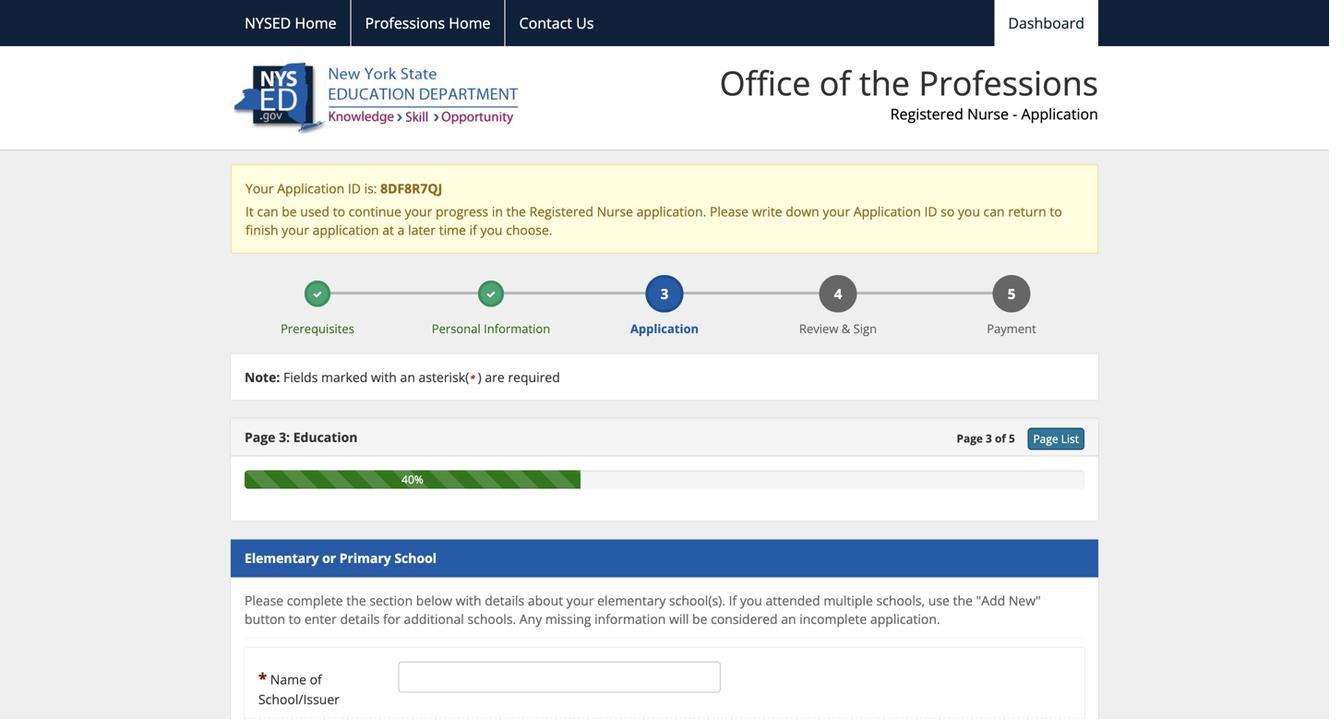 Task type: describe. For each thing, give the bounding box(es) containing it.
are
[[485, 369, 505, 386]]

page for page list
[[1034, 431, 1059, 447]]

check image for prerequisites
[[313, 290, 322, 299]]

write
[[752, 203, 783, 220]]

schools,
[[877, 592, 925, 610]]

please complete the section below with details about your elementary school(s). if you attended multiple schools, use the "add new" button to enter details for additional schools. any missing information will be considered an incomplete application.
[[245, 592, 1041, 628]]

professions inside "link"
[[365, 13, 445, 33]]

review & sign
[[800, 321, 877, 337]]

at
[[383, 221, 394, 239]]

your right down
[[823, 203, 851, 220]]

2 can from the left
[[984, 203, 1005, 220]]

or
[[322, 550, 336, 567]]

0 vertical spatial details
[[485, 592, 525, 610]]

dashboard
[[1009, 13, 1085, 33]]

education
[[293, 429, 358, 446]]

schools.
[[468, 611, 516, 628]]

prerequisites
[[281, 321, 355, 337]]

your up later at the left of page
[[405, 203, 432, 220]]

0 horizontal spatial 3
[[661, 285, 669, 303]]

professions home link
[[351, 0, 505, 46]]

0 vertical spatial id
[[348, 180, 361, 197]]

1 vertical spatial you
[[481, 221, 503, 239]]

of for page
[[995, 431, 1006, 446]]

check image for personal information
[[487, 290, 496, 299]]

0 vertical spatial 5
[[1008, 285, 1016, 303]]

an inside please complete the section below with details about your elementary school(s). if you attended multiple schools, use the "add new" button to enter details for additional schools. any missing information will be considered an incomplete application.
[[781, 611, 797, 628]]

considered
[[711, 611, 778, 628]]

page list link
[[1028, 428, 1085, 450]]

if
[[729, 592, 737, 610]]

additional
[[404, 611, 464, 628]]

be inside your application id is: 8df8r7qj it can be used to continue your progress in the registered nurse application. please write down your application id so you can return to finish your application at a later time if you choose.
[[282, 203, 297, 220]]

contact us link
[[505, 0, 608, 46]]

2 horizontal spatial you
[[958, 203, 981, 220]]

progress
[[436, 203, 489, 220]]

multiple
[[824, 592, 873, 610]]

personal
[[432, 321, 481, 337]]

application. inside your application id is: 8df8r7qj it can be used to continue your progress in the registered nurse application. please write down your application id so you can return to finish your application at a later time if you choose.
[[637, 203, 707, 220]]

time
[[439, 221, 466, 239]]

nysed
[[245, 13, 291, 33]]

finish
[[246, 221, 279, 239]]

for
[[383, 611, 401, 628]]

it
[[246, 203, 254, 220]]

contact us
[[519, 13, 594, 33]]

dashboard link
[[995, 0, 1099, 46]]

incomplete
[[800, 611, 867, 628]]

1 horizontal spatial id
[[925, 203, 938, 220]]

a
[[398, 221, 405, 239]]

in
[[492, 203, 503, 220]]

later
[[408, 221, 436, 239]]

0 vertical spatial an
[[400, 369, 415, 386]]

sign
[[854, 321, 877, 337]]

school/issuer
[[259, 691, 340, 708]]

choose.
[[506, 221, 553, 239]]

be inside please complete the section below with details about your elementary school(s). if you attended multiple schools, use the "add new" button to enter details for additional schools. any missing information will be considered an incomplete application.
[[693, 611, 708, 628]]

missing
[[546, 611, 591, 628]]

40%
[[402, 472, 424, 487]]

home for nysed home
[[295, 13, 337, 33]]

information
[[484, 321, 550, 337]]

any
[[520, 611, 542, 628]]

name
[[270, 671, 307, 689]]

asterisk(
[[419, 369, 469, 386]]

personal information link
[[404, 281, 578, 337]]

return
[[1009, 203, 1047, 220]]

fields
[[283, 369, 318, 386]]

1 horizontal spatial 3
[[986, 431, 992, 446]]

us
[[576, 13, 594, 33]]

application inside "office of the professions registered nurse - application"
[[1022, 104, 1099, 124]]

* inside note: fields marked with an       asterisk( * ) are required
[[469, 372, 475, 385]]

application
[[313, 221, 379, 239]]

below
[[416, 592, 452, 610]]

your down used
[[282, 221, 309, 239]]

complete
[[287, 592, 343, 610]]

of inside "office of the professions registered nurse - application"
[[820, 60, 851, 105]]

section
[[370, 592, 413, 610]]

4
[[834, 285, 842, 303]]

application. inside please complete the section below with details about your elementary school(s). if you attended multiple schools, use the "add new" button to enter details for additional schools. any missing information will be considered an incomplete application.
[[871, 611, 941, 628]]

is:
[[364, 180, 377, 197]]

3:
[[279, 429, 290, 446]]

you inside please complete the section below with details about your elementary school(s). if you attended multiple schools, use the "add new" button to enter details for additional schools. any missing information will be considered an incomplete application.
[[740, 592, 763, 610]]

elementary
[[245, 550, 319, 567]]

new"
[[1009, 592, 1041, 610]]

primary
[[340, 550, 391, 567]]

button
[[245, 611, 285, 628]]

nurse inside "office of the professions registered nurse - application"
[[968, 104, 1009, 124]]

2 horizontal spatial to
[[1050, 203, 1063, 220]]

about
[[528, 592, 563, 610]]

1 can from the left
[[257, 203, 278, 220]]

contact
[[519, 13, 572, 33]]

to inside please complete the section below with details about your elementary school(s). if you attended multiple schools, use the "add new" button to enter details for additional schools. any missing information will be considered an incomplete application.
[[289, 611, 301, 628]]

elementary
[[598, 592, 666, 610]]

page for page 3 of 5
[[957, 431, 983, 446]]



Task type: locate. For each thing, give the bounding box(es) containing it.
office of the professions registered nurse - application
[[720, 60, 1099, 124]]

1 vertical spatial be
[[693, 611, 708, 628]]

&
[[842, 321, 851, 337]]

page 3: education
[[245, 429, 358, 446]]

home right nysed
[[295, 13, 337, 33]]

to
[[333, 203, 345, 220], [1050, 203, 1063, 220], [289, 611, 301, 628]]

to up application
[[333, 203, 345, 220]]

of up school/issuer
[[310, 671, 322, 689]]

your inside please complete the section below with details about your elementary school(s). if you attended multiple schools, use the "add new" button to enter details for additional schools. any missing information will be considered an incomplete application.
[[567, 592, 594, 610]]

1 horizontal spatial please
[[710, 203, 749, 220]]

attended
[[766, 592, 821, 610]]

0 vertical spatial be
[[282, 203, 297, 220]]

1 vertical spatial 3
[[986, 431, 992, 446]]

you
[[958, 203, 981, 220], [481, 221, 503, 239], [740, 592, 763, 610]]

check image up personal information
[[487, 290, 496, 299]]

0 horizontal spatial with
[[371, 369, 397, 386]]

0 horizontal spatial of
[[310, 671, 322, 689]]

an down attended
[[781, 611, 797, 628]]

0 vertical spatial *
[[469, 372, 475, 385]]

0 horizontal spatial page
[[245, 429, 276, 446]]

the
[[860, 60, 910, 105], [507, 203, 526, 220], [347, 592, 366, 610], [953, 592, 973, 610]]

3 down your application id is: 8df8r7qj it can be used to continue your progress in the registered nurse application. please write down your application id so you can return to finish your application at a later time if you choose.
[[661, 285, 669, 303]]

1 horizontal spatial of
[[820, 60, 851, 105]]

1 horizontal spatial nurse
[[968, 104, 1009, 124]]

* inside * name of school/issuer
[[259, 668, 267, 689]]

information
[[595, 611, 666, 628]]

"add
[[977, 592, 1006, 610]]

1 horizontal spatial an
[[781, 611, 797, 628]]

0 horizontal spatial application.
[[637, 203, 707, 220]]

office
[[720, 60, 811, 105]]

please inside your application id is: 8df8r7qj it can be used to continue your progress in the registered nurse application. please write down your application id so you can return to finish your application at a later time if you choose.
[[710, 203, 749, 220]]

of for *
[[310, 671, 322, 689]]

1 vertical spatial nurse
[[597, 203, 633, 220]]

professions inside "office of the professions registered nurse - application"
[[919, 60, 1099, 105]]

can
[[257, 203, 278, 220], [984, 203, 1005, 220]]

your
[[246, 180, 274, 197]]

your application id is: 8df8r7qj it can be used to continue your progress in the registered nurse application. please write down your application id so you can return to finish your application at a later time if you choose.
[[246, 180, 1063, 239]]

check image up the prerequisites
[[313, 290, 322, 299]]

2 vertical spatial of
[[310, 671, 322, 689]]

* left )
[[469, 372, 475, 385]]

page left page list
[[957, 431, 983, 446]]

if
[[470, 221, 477, 239]]

0 horizontal spatial to
[[289, 611, 301, 628]]

with right the marked
[[371, 369, 397, 386]]

of inside * name of school/issuer
[[310, 671, 322, 689]]

used
[[300, 203, 330, 220]]

0 horizontal spatial an
[[400, 369, 415, 386]]

an
[[400, 369, 415, 386], [781, 611, 797, 628]]

application
[[1022, 104, 1099, 124], [277, 180, 345, 197], [854, 203, 921, 220], [631, 321, 699, 337]]

40% progress bar
[[245, 471, 581, 489]]

nysed home link
[[231, 0, 351, 46]]

1 vertical spatial of
[[995, 431, 1006, 446]]

registered left -
[[891, 104, 964, 124]]

note: fields marked with an       asterisk( * ) are required
[[245, 369, 560, 386]]

the inside "office of the professions registered nurse - application"
[[860, 60, 910, 105]]

please
[[710, 203, 749, 220], [245, 592, 284, 610]]

registered inside your application id is: 8df8r7qj it can be used to continue your progress in the registered nurse application. please write down your application id so you can return to finish your application at a later time if you choose.
[[530, 203, 594, 220]]

check image
[[313, 290, 322, 299], [487, 290, 496, 299]]

1 vertical spatial professions
[[919, 60, 1099, 105]]

1 vertical spatial details
[[340, 611, 380, 628]]

2 check image from the left
[[487, 290, 496, 299]]

2 vertical spatial you
[[740, 592, 763, 610]]

an left asterisk(
[[400, 369, 415, 386]]

page for page 3: education
[[245, 429, 276, 446]]

home for professions home
[[449, 13, 491, 33]]

with up schools.
[[456, 592, 482, 610]]

please up button
[[245, 592, 284, 610]]

nysed home
[[245, 13, 337, 33]]

personal information
[[432, 321, 550, 337]]

home inside "link"
[[449, 13, 491, 33]]

to left enter
[[289, 611, 301, 628]]

2 horizontal spatial of
[[995, 431, 1006, 446]]

details left the for
[[340, 611, 380, 628]]

with
[[371, 369, 397, 386], [456, 592, 482, 610]]

0 horizontal spatial id
[[348, 180, 361, 197]]

can left return
[[984, 203, 1005, 220]]

1 horizontal spatial with
[[456, 592, 482, 610]]

1 horizontal spatial can
[[984, 203, 1005, 220]]

please left write
[[710, 203, 749, 220]]

school(s).
[[669, 592, 726, 610]]

1 horizontal spatial page
[[957, 431, 983, 446]]

0 horizontal spatial *
[[259, 668, 267, 689]]

1 vertical spatial 5
[[1009, 431, 1016, 446]]

2 home from the left
[[449, 13, 491, 33]]

0 vertical spatial registered
[[891, 104, 964, 124]]

0 horizontal spatial can
[[257, 203, 278, 220]]

1 vertical spatial an
[[781, 611, 797, 628]]

the inside your application id is: 8df8r7qj it can be used to continue your progress in the registered nurse application. please write down your application id so you can return to finish your application at a later time if you choose.
[[507, 203, 526, 220]]

* left name
[[259, 668, 267, 689]]

0 horizontal spatial check image
[[313, 290, 322, 299]]

continue
[[349, 203, 402, 220]]

id left is:
[[348, 180, 361, 197]]

0 vertical spatial nurse
[[968, 104, 1009, 124]]

page left the 3: on the bottom
[[245, 429, 276, 446]]

home left contact
[[449, 13, 491, 33]]

1 horizontal spatial professions
[[919, 60, 1099, 105]]

-
[[1013, 104, 1018, 124]]

8df8r7qj
[[381, 180, 442, 197]]

1 vertical spatial with
[[456, 592, 482, 610]]

1 horizontal spatial application.
[[871, 611, 941, 628]]

1 vertical spatial application.
[[871, 611, 941, 628]]

details up schools.
[[485, 592, 525, 610]]

to right return
[[1050, 203, 1063, 220]]

your up the missing
[[567, 592, 594, 610]]

page list
[[1034, 431, 1079, 447]]

registered inside "office of the professions registered nurse - application"
[[891, 104, 964, 124]]

list
[[1062, 431, 1079, 447]]

can right it
[[257, 203, 278, 220]]

application.
[[637, 203, 707, 220], [871, 611, 941, 628]]

alert containing your application id is:
[[231, 165, 1099, 254]]

0 horizontal spatial nurse
[[597, 203, 633, 220]]

so
[[941, 203, 955, 220]]

0 horizontal spatial home
[[295, 13, 337, 33]]

alert
[[231, 165, 1099, 254]]

1 horizontal spatial home
[[449, 13, 491, 33]]

1 vertical spatial id
[[925, 203, 938, 220]]

prerequisites link
[[231, 281, 404, 337]]

registered
[[891, 104, 964, 124], [530, 203, 594, 220]]

1 horizontal spatial you
[[740, 592, 763, 610]]

school
[[395, 550, 437, 567]]

home
[[295, 13, 337, 33], [449, 13, 491, 33]]

2 horizontal spatial page
[[1034, 431, 1059, 447]]

3
[[661, 285, 669, 303], [986, 431, 992, 446]]

1 horizontal spatial check image
[[487, 290, 496, 299]]

0 vertical spatial 3
[[661, 285, 669, 303]]

your
[[405, 203, 432, 220], [823, 203, 851, 220], [282, 221, 309, 239], [567, 592, 594, 610]]

elementary or primary school
[[245, 550, 437, 567]]

marked
[[321, 369, 368, 386]]

1 check image from the left
[[313, 290, 322, 299]]

check image inside personal information link
[[487, 290, 496, 299]]

of
[[820, 60, 851, 105], [995, 431, 1006, 446], [310, 671, 322, 689]]

1 horizontal spatial details
[[485, 592, 525, 610]]

5 left page list
[[1009, 431, 1016, 446]]

id left so at right top
[[925, 203, 938, 220]]

of right office
[[820, 60, 851, 105]]

nurse
[[968, 104, 1009, 124], [597, 203, 633, 220]]

review
[[800, 321, 839, 337]]

3 left page list
[[986, 431, 992, 446]]

1 home from the left
[[295, 13, 337, 33]]

0 horizontal spatial professions
[[365, 13, 445, 33]]

0 vertical spatial professions
[[365, 13, 445, 33]]

down
[[786, 203, 820, 220]]

1 vertical spatial registered
[[530, 203, 594, 220]]

None text field
[[399, 662, 721, 693]]

0 vertical spatial with
[[371, 369, 397, 386]]

1 horizontal spatial be
[[693, 611, 708, 628]]

be down school(s).
[[693, 611, 708, 628]]

0 horizontal spatial please
[[245, 592, 284, 610]]

1 horizontal spatial *
[[469, 372, 475, 385]]

registered up choose.
[[530, 203, 594, 220]]

0 horizontal spatial be
[[282, 203, 297, 220]]

1 vertical spatial *
[[259, 668, 267, 689]]

page left 'list'
[[1034, 431, 1059, 447]]

with inside please complete the section below with details about your elementary school(s). if you attended multiple schools, use the "add new" button to enter details for additional schools. any missing information will be considered an incomplete application.
[[456, 592, 482, 610]]

required
[[508, 369, 560, 386]]

use
[[929, 592, 950, 610]]

1 horizontal spatial to
[[333, 203, 345, 220]]

0 vertical spatial of
[[820, 60, 851, 105]]

0 horizontal spatial you
[[481, 221, 503, 239]]

0 vertical spatial application.
[[637, 203, 707, 220]]

note:
[[245, 369, 280, 386]]

professions home
[[365, 13, 491, 33]]

professions
[[365, 13, 445, 33], [919, 60, 1099, 105]]

please inside please complete the section below with details about your elementary school(s). if you attended multiple schools, use the "add new" button to enter details for additional schools. any missing information will be considered an incomplete application.
[[245, 592, 284, 610]]

will
[[669, 611, 689, 628]]

0 horizontal spatial details
[[340, 611, 380, 628]]

page 3 of 5
[[957, 431, 1016, 446]]

1 vertical spatial please
[[245, 592, 284, 610]]

page
[[245, 429, 276, 446], [957, 431, 983, 446], [1034, 431, 1059, 447]]

of left page list
[[995, 431, 1006, 446]]

0 vertical spatial please
[[710, 203, 749, 220]]

enter
[[305, 611, 337, 628]]

nurse inside your application id is: 8df8r7qj it can be used to continue your progress in the registered nurse application. please write down your application id so you can return to finish your application at a later time if you choose.
[[597, 203, 633, 220]]

)
[[478, 369, 482, 386]]

* name of school/issuer
[[259, 668, 340, 708]]

0 vertical spatial you
[[958, 203, 981, 220]]

5 up payment
[[1008, 285, 1016, 303]]

1 horizontal spatial registered
[[891, 104, 964, 124]]

be left used
[[282, 203, 297, 220]]

check image inside prerequisites link
[[313, 290, 322, 299]]

0 horizontal spatial registered
[[530, 203, 594, 220]]

payment
[[987, 321, 1037, 337]]



Task type: vqa. For each thing, say whether or not it's contained in the screenshot.


